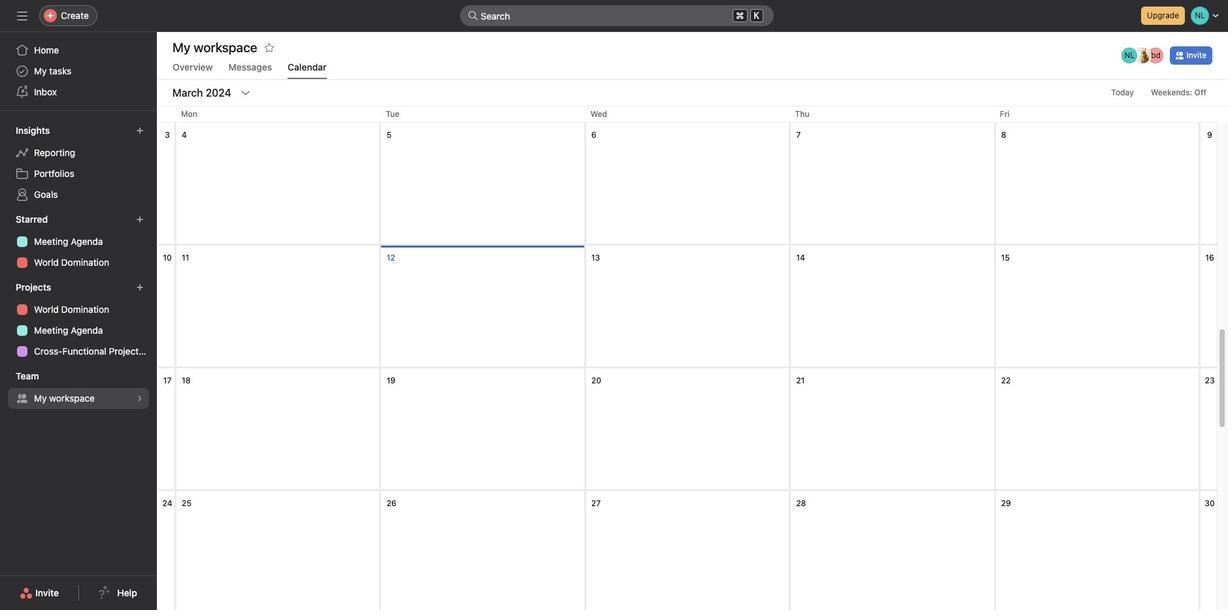Task type: locate. For each thing, give the bounding box(es) containing it.
projects element
[[0, 276, 157, 365]]

insights element
[[0, 119, 157, 208]]

pick month image
[[241, 88, 251, 98]]

global element
[[0, 32, 157, 111]]

starred element
[[0, 208, 157, 276]]

new project or portfolio image
[[136, 284, 144, 292]]

None field
[[460, 5, 774, 26]]



Task type: describe. For each thing, give the bounding box(es) containing it.
prominent image
[[468, 10, 478, 21]]

Search tasks, projects, and more text field
[[460, 5, 774, 26]]

new insights image
[[136, 127, 144, 135]]

add to starred image
[[264, 43, 274, 53]]

teams element
[[0, 365, 157, 412]]

see details, my workspace image
[[136, 395, 144, 403]]

hide sidebar image
[[17, 10, 27, 21]]

add items to starred image
[[136, 216, 144, 224]]



Task type: vqa. For each thing, say whether or not it's contained in the screenshot.
New insights icon
yes



